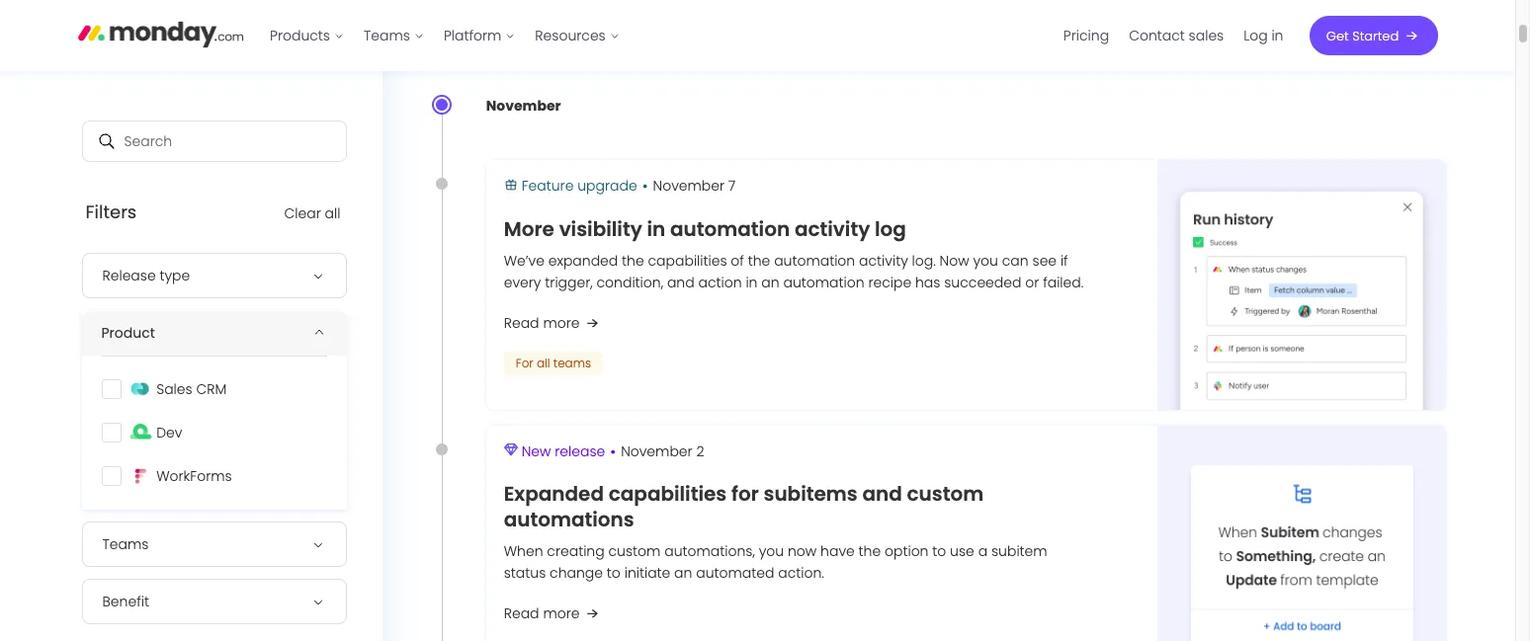 Task type: locate. For each thing, give the bounding box(es) containing it.
read more up for all teams
[[504, 313, 580, 333]]

in right action
[[746, 273, 758, 292]]

1 vertical spatial capabilities
[[609, 481, 727, 508]]

1 vertical spatial custom
[[609, 542, 661, 562]]

1 horizontal spatial an
[[762, 273, 780, 292]]

0 horizontal spatial the
[[622, 251, 644, 271]]

all right "for"
[[537, 355, 550, 371]]

0 vertical spatial an
[[762, 273, 780, 292]]

failed.
[[1043, 273, 1084, 292]]

action
[[699, 273, 742, 292]]

for all teams
[[516, 355, 591, 371]]

1 vertical spatial november
[[653, 176, 725, 196]]

read up "for"
[[504, 313, 540, 333]]

2 read more from the top
[[504, 604, 580, 624]]

you
[[974, 251, 999, 271], [759, 542, 784, 562]]

log in
[[1244, 26, 1284, 45]]

0 horizontal spatial all
[[325, 204, 341, 223]]

you left now
[[759, 542, 784, 562]]

2 read from the top
[[504, 604, 540, 624]]

0 vertical spatial read more
[[504, 313, 580, 333]]

in right log
[[1272, 26, 1284, 45]]

automation
[[671, 215, 790, 243], [774, 251, 856, 271], [784, 273, 865, 292]]

1 horizontal spatial to
[[933, 542, 947, 562]]

workforms image
[[129, 467, 152, 487]]

read for expanded capabilities for subitems and custom automations
[[504, 604, 540, 624]]

read more link down change
[[504, 602, 604, 626]]

1 vertical spatial an
[[675, 564, 693, 583]]

0 horizontal spatial and
[[667, 273, 695, 292]]

log
[[875, 215, 907, 243]]

in down "feature upgrade • november 7"
[[647, 215, 666, 243]]

custom
[[907, 481, 984, 508], [609, 542, 661, 562]]

2 horizontal spatial the
[[859, 542, 881, 562]]

0 vertical spatial activity
[[795, 215, 870, 243]]

read more link up for all teams
[[504, 311, 604, 335]]

1 vertical spatial in
[[647, 215, 666, 243]]

0 vertical spatial read
[[504, 313, 540, 333]]

0 horizontal spatial teams
[[102, 535, 149, 555]]

upgrade
[[578, 176, 638, 196]]

new
[[522, 442, 551, 461]]

sales crm
[[156, 380, 227, 400]]

to
[[933, 542, 947, 562], [607, 564, 621, 583]]

1 vertical spatial all
[[537, 355, 550, 371]]

feature release icon image
[[504, 444, 518, 456]]

read more
[[504, 313, 580, 333], [504, 604, 580, 624]]

contact sales button
[[1120, 20, 1234, 51]]

clear all
[[284, 204, 341, 223]]

0 vertical spatial in
[[1272, 26, 1284, 45]]

filters
[[86, 200, 137, 225]]

2 more from the top
[[543, 604, 580, 624]]

1 vertical spatial and
[[863, 481, 903, 508]]

1 read more from the top
[[504, 313, 580, 333]]

recipe
[[869, 273, 912, 292]]

clear all button
[[284, 204, 341, 223]]

crm image
[[129, 380, 152, 400]]

1 vertical spatial teams
[[102, 535, 149, 555]]

0 horizontal spatial an
[[675, 564, 693, 583]]

0 horizontal spatial •
[[610, 441, 616, 463]]

list
[[260, 0, 630, 71], [1054, 0, 1294, 71]]

1 list from the left
[[260, 0, 630, 71]]

0 horizontal spatial list
[[260, 0, 630, 71]]

more for expanded capabilities for subitems and custom automations
[[543, 604, 580, 624]]

2
[[697, 442, 705, 461]]

0 vertical spatial more
[[543, 313, 580, 333]]

teams inside "link"
[[364, 26, 410, 45]]

more
[[543, 313, 580, 333], [543, 604, 580, 624]]

the right the have
[[859, 542, 881, 562]]

2 list from the left
[[1054, 0, 1294, 71]]

1 horizontal spatial the
[[748, 251, 771, 271]]

november down updates
[[486, 96, 561, 116]]

custom up use
[[907, 481, 984, 508]]

automated
[[696, 564, 775, 583]]

1 vertical spatial read
[[504, 604, 540, 624]]

1 read from the top
[[504, 313, 540, 333]]

a
[[979, 542, 988, 562]]

main element
[[260, 0, 1438, 71]]

read down status
[[504, 604, 540, 624]]

1 horizontal spatial and
[[863, 481, 903, 508]]

1 vertical spatial more
[[543, 604, 580, 624]]

7
[[729, 176, 736, 196]]

november for expanded capabilities for subitems and custom automations
[[621, 442, 693, 461]]

1 horizontal spatial list
[[1054, 0, 1294, 71]]

0 vertical spatial •
[[642, 175, 648, 198]]

read more down status
[[504, 604, 580, 624]]

&
[[571, 15, 588, 48]]

the inside the expanded capabilities for subitems and custom automations when creating custom automations, you now have the option to use a subitem status change to initiate an automated action.
[[859, 542, 881, 562]]

automation right of
[[774, 251, 856, 271]]

automation left recipe
[[784, 273, 865, 292]]

more for more visibility in automation activity log
[[543, 313, 580, 333]]

workforms option
[[89, 459, 339, 495]]

activity left the log
[[795, 215, 870, 243]]

all right clear
[[325, 204, 341, 223]]

activity up recipe
[[859, 251, 909, 271]]

list containing pricing
[[1054, 0, 1294, 71]]

read more link
[[504, 311, 604, 335], [504, 602, 604, 626]]

2 vertical spatial in
[[746, 273, 758, 292]]

0 horizontal spatial you
[[759, 542, 784, 562]]

1 horizontal spatial •
[[642, 175, 648, 198]]

an inside more visibility in automation activity log we've expanded the capabilities of the automation activity log. now you can see if every trigger, condition, and action in an automation recipe has succeeded or failed.
[[762, 273, 780, 292]]

started
[[1353, 26, 1400, 45]]

an right action
[[762, 273, 780, 292]]

0 vertical spatial you
[[974, 251, 999, 271]]

product button
[[82, 311, 347, 356]]

and up option
[[863, 481, 903, 508]]

1 vertical spatial to
[[607, 564, 621, 583]]

an
[[762, 273, 780, 292], [675, 564, 693, 583]]

succeeded
[[945, 273, 1022, 292]]

0 vertical spatial all
[[325, 204, 341, 223]]

can
[[1003, 251, 1029, 271]]

expanded
[[504, 481, 604, 508]]

have
[[821, 542, 855, 562]]

teams up benefit
[[102, 535, 149, 555]]

read more for expanded capabilities for subitems and custom automations
[[504, 604, 580, 624]]

now
[[940, 251, 970, 271]]

feature
[[522, 176, 574, 196]]

feature upgrade • november 7
[[522, 175, 736, 198]]

use
[[950, 542, 975, 562]]

0 vertical spatial and
[[667, 273, 695, 292]]

• for more visibility in automation activity log
[[642, 175, 648, 198]]

• right release
[[610, 441, 616, 463]]

read more link for expanded capabilities for subitems and custom automations
[[504, 602, 604, 626]]

1 horizontal spatial teams
[[364, 26, 410, 45]]

1 horizontal spatial in
[[746, 273, 758, 292]]

0 vertical spatial capabilities
[[648, 251, 727, 271]]

release type
[[102, 266, 190, 286]]

november
[[486, 96, 561, 116], [653, 176, 725, 196], [621, 442, 693, 461]]

all
[[325, 204, 341, 223], [537, 355, 550, 371]]

automations,
[[665, 542, 755, 562]]

log in link
[[1234, 20, 1294, 51]]

0 horizontal spatial in
[[647, 215, 666, 243]]

1 vertical spatial read more link
[[504, 602, 604, 626]]

more up for all teams
[[543, 313, 580, 333]]

0 vertical spatial teams
[[364, 26, 410, 45]]

1 horizontal spatial custom
[[907, 481, 984, 508]]

initiate
[[625, 564, 671, 583]]

1 more from the top
[[543, 313, 580, 333]]

teams left "all"
[[364, 26, 410, 45]]

1 vertical spatial read more
[[504, 604, 580, 624]]

november inside new release • november 2
[[621, 442, 693, 461]]

teams
[[364, 26, 410, 45], [102, 535, 149, 555]]

platform
[[444, 26, 502, 45]]

automations
[[504, 506, 635, 534]]

products link
[[260, 20, 354, 51]]

you up succeeded at the right of the page
[[974, 251, 999, 271]]

benefit button
[[82, 580, 347, 625]]

capabilities
[[648, 251, 727, 271], [609, 481, 727, 508]]

teams for teams 'popup button'
[[102, 535, 149, 555]]

teams link
[[354, 20, 434, 51]]

all
[[432, 15, 459, 48]]

all for for
[[537, 355, 550, 371]]

teams inside 'popup button'
[[102, 535, 149, 555]]

and
[[667, 273, 695, 292], [863, 481, 903, 508]]

0 vertical spatial read more link
[[504, 311, 604, 335]]

if
[[1061, 251, 1069, 271]]

all for clear
[[325, 204, 341, 223]]

1 horizontal spatial you
[[974, 251, 999, 271]]

to left initiate
[[607, 564, 621, 583]]

2 vertical spatial november
[[621, 442, 693, 461]]

activity
[[795, 215, 870, 243], [859, 251, 909, 271]]

2 read more link from the top
[[504, 602, 604, 626]]

to left use
[[933, 542, 947, 562]]

more down change
[[543, 604, 580, 624]]

Search text field
[[83, 122, 346, 161]]

releases
[[594, 15, 698, 48]]

the
[[622, 251, 644, 271], [748, 251, 771, 271], [859, 542, 881, 562]]

and left action
[[667, 273, 695, 292]]

in
[[1272, 26, 1284, 45], [647, 215, 666, 243], [746, 273, 758, 292]]

list containing products
[[260, 0, 630, 71]]

capabilities down '2'
[[609, 481, 727, 508]]

capabilities inside more visibility in automation activity log we've expanded the capabilities of the automation activity log. now you can see if every trigger, condition, and action in an automation recipe has succeeded or failed.
[[648, 251, 727, 271]]

0 vertical spatial november
[[486, 96, 561, 116]]

1 vertical spatial •
[[610, 441, 616, 463]]

1 vertical spatial you
[[759, 542, 784, 562]]

an down automations,
[[675, 564, 693, 583]]

1 horizontal spatial all
[[537, 355, 550, 371]]

• right "upgrade"
[[642, 175, 648, 198]]

custom up initiate
[[609, 542, 661, 562]]

capabilities up action
[[648, 251, 727, 271]]

november left '2'
[[621, 442, 693, 461]]

for
[[516, 355, 534, 371]]

november inside "feature upgrade • november 7"
[[653, 176, 725, 196]]

november for more visibility in automation activity log
[[653, 176, 725, 196]]

the right of
[[748, 251, 771, 271]]

automation up of
[[671, 215, 790, 243]]

november left 7
[[653, 176, 725, 196]]

1 read more link from the top
[[504, 311, 604, 335]]

the up condition,
[[622, 251, 644, 271]]

all updates & releases
[[432, 15, 698, 48]]



Task type: vqa. For each thing, say whether or not it's contained in the screenshot.
Expanded capabilities for subitems and custom automations •
yes



Task type: describe. For each thing, give the bounding box(es) containing it.
every
[[504, 273, 541, 292]]

• for expanded capabilities for subitems and custom automations
[[610, 441, 616, 463]]

sales
[[1189, 26, 1225, 45]]

0 vertical spatial to
[[933, 542, 947, 562]]

you inside the expanded capabilities for subitems and custom automations when creating custom automations, you now have the option to use a subitem status change to initiate an automated action.
[[759, 542, 784, 562]]

whats new when subitem status change  automation trigger image
[[1158, 426, 1446, 642]]

teams
[[554, 355, 591, 371]]

trigger,
[[545, 273, 593, 292]]

dev option
[[89, 415, 339, 451]]

2 horizontal spatial in
[[1272, 26, 1284, 45]]

resources link
[[525, 20, 630, 51]]

visibility
[[559, 215, 643, 243]]

now
[[788, 542, 817, 562]]

and inside the expanded capabilities for subitems and custom automations when creating custom automations, you now have the option to use a subitem status change to initiate an automated action.
[[863, 481, 903, 508]]

condition,
[[597, 273, 664, 292]]

subitems
[[764, 481, 858, 508]]

for
[[732, 481, 759, 508]]

pricing
[[1064, 26, 1110, 45]]

option
[[885, 542, 929, 562]]

an inside the expanded capabilities for subitems and custom automations when creating custom automations, you now have the option to use a subitem status change to initiate an automated action.
[[675, 564, 693, 583]]

crm
[[196, 380, 227, 400]]

updates
[[465, 15, 564, 48]]

new feature upgrade icon image
[[504, 178, 518, 192]]

log
[[1244, 26, 1268, 45]]

contact
[[1129, 26, 1185, 45]]

when
[[504, 542, 543, 562]]

read for more visibility in automation activity log
[[504, 313, 540, 333]]

0 horizontal spatial to
[[607, 564, 621, 583]]

products
[[270, 26, 330, 45]]

1 vertical spatial automation
[[774, 251, 856, 271]]

sales crm option
[[89, 372, 339, 408]]

more
[[504, 215, 555, 243]]

release
[[102, 266, 156, 286]]

of
[[731, 251, 745, 271]]

creating
[[547, 542, 605, 562]]

0 vertical spatial custom
[[907, 481, 984, 508]]

more visibility in automation activity log we've expanded the capabilities of the automation activity log. now you can see if every trigger, condition, and action in an automation recipe has succeeded or failed.
[[504, 215, 1084, 292]]

action.
[[779, 564, 825, 583]]

workforms
[[156, 467, 232, 487]]

contact sales
[[1129, 26, 1225, 45]]

we've
[[504, 251, 545, 271]]

you inside more visibility in automation activity log we've expanded the capabilities of the automation activity log. now you can see if every trigger, condition, and action in an automation recipe has succeeded or failed.
[[974, 251, 999, 271]]

capabilities inside the expanded capabilities for subitems and custom automations when creating custom automations, you now have the option to use a subitem status change to initiate an automated action.
[[609, 481, 727, 508]]

teams button
[[82, 522, 347, 568]]

clear
[[284, 204, 321, 223]]

dev
[[156, 423, 182, 443]]

resources
[[535, 26, 606, 45]]

platform link
[[434, 20, 525, 51]]

2 vertical spatial automation
[[784, 273, 865, 292]]

status
[[504, 564, 546, 583]]

read more for more visibility in automation activity log
[[504, 313, 580, 333]]

get
[[1327, 26, 1350, 45]]

get started
[[1327, 26, 1400, 45]]

has
[[916, 273, 941, 292]]

monday.com logo image
[[78, 13, 244, 54]]

1 vertical spatial activity
[[859, 251, 909, 271]]

read more link for more visibility in automation activity log
[[504, 311, 604, 335]]

new release • november 2
[[522, 441, 705, 463]]

action level automation activity log image
[[1158, 160, 1446, 410]]

and inside more visibility in automation activity log we've expanded the capabilities of the automation activity log. now you can see if every trigger, condition, and action in an automation recipe has succeeded or failed.
[[667, 273, 695, 292]]

log.
[[912, 251, 936, 271]]

release
[[555, 442, 605, 461]]

release type button
[[82, 253, 347, 299]]

change
[[550, 564, 603, 583]]

teams for teams "link"
[[364, 26, 410, 45]]

or
[[1026, 273, 1040, 292]]

0 horizontal spatial custom
[[609, 542, 661, 562]]

subitem
[[992, 542, 1048, 562]]

type
[[160, 266, 190, 286]]

sales
[[156, 380, 192, 400]]

dev image
[[129, 423, 152, 443]]

benefit
[[102, 592, 149, 612]]

get started button
[[1310, 16, 1438, 55]]

0 vertical spatial automation
[[671, 215, 790, 243]]

expanded
[[549, 251, 618, 271]]

expanded capabilities for subitems and custom automations when creating custom automations, you now have the option to use a subitem status change to initiate an automated action.
[[504, 481, 1048, 583]]

see
[[1033, 251, 1057, 271]]

pricing link
[[1054, 20, 1120, 51]]

product
[[101, 323, 155, 343]]



